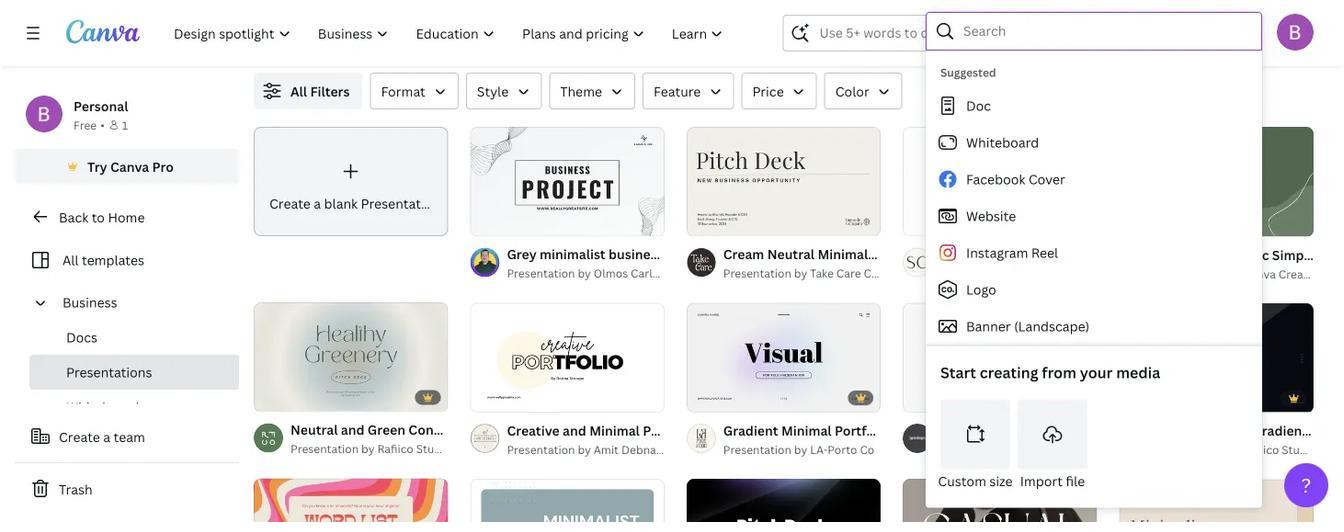 Task type: vqa. For each thing, say whether or not it's contained in the screenshot.
The All Templates link
yes



Task type: describe. For each thing, give the bounding box(es) containing it.
trash
[[59, 480, 92, 498]]

1 horizontal spatial creative
[[864, 266, 908, 281]]

free •
[[74, 117, 105, 132]]

gradient minimal portfolio proposal presentation link
[[723, 420, 1032, 440]]

neutral
[[291, 421, 338, 438]]

take
[[810, 266, 834, 281]]

business
[[609, 245, 663, 263]]

green blobs basic simple pres link
[[1156, 244, 1343, 265]]

your
[[1080, 363, 1113, 383]]

grey minimalist business project presentation link
[[507, 244, 795, 264]]

price button
[[741, 73, 817, 109]]

2 horizontal spatial studio
[[1282, 442, 1317, 457]]

business
[[63, 294, 117, 311]]

presentations
[[66, 364, 152, 381]]

create a design button
[[1137, 15, 1262, 51]]

pitch inside modern pitch deck presentation template presentation by giant design
[[992, 421, 1024, 439]]

color button
[[824, 73, 902, 109]]

try canva pro
[[87, 158, 174, 175]]

presentation by amit debnath link
[[507, 440, 667, 459]]

of for gradient minimal portfolio proposal presentation
[[708, 390, 721, 403]]

pro
[[152, 158, 174, 175]]

1 for gradient minimal portfolio proposal presentation
[[699, 390, 705, 403]]

custom
[[938, 473, 986, 490]]

cover
[[1029, 171, 1065, 188]]

carlos
[[631, 266, 665, 281]]

green inside green blobs basic simple pres presentation by canva creative stu
[[1156, 246, 1194, 263]]

create for create a design
[[1151, 24, 1193, 42]]

1 of 19
[[267, 390, 303, 402]]

blobs
[[1197, 246, 1233, 263]]

presentation by rafiico studio link for black and gray gradient professional presentation image
[[1156, 441, 1317, 459]]

modern pitch deck presentation template link
[[940, 420, 1204, 440]]

? button
[[1284, 463, 1328, 507]]

and for minimal
[[563, 421, 586, 439]]

1 of 14 for grey
[[483, 215, 519, 228]]

bob builder image
[[1277, 14, 1314, 50]]

presentation inside grey minimalist business project presentation presentation by olmos carlos
[[507, 266, 575, 281]]

filters
[[310, 82, 350, 100]]

Search search field
[[963, 14, 1249, 49]]

a for team
[[103, 428, 110, 445]]

studio inside the neutral and green contemporary pitch deck presentation by rafiico studio
[[416, 441, 451, 456]]

by down instagram reel
[[1011, 266, 1024, 281]]

presentation down modern
[[940, 442, 1008, 457]]

stu
[[1326, 266, 1343, 281]]

create a team button
[[15, 418, 239, 455]]

1 vertical spatial whiteboard
[[66, 399, 139, 416]]

home
[[108, 208, 145, 226]]

1 of 14 for creative
[[483, 390, 519, 403]]

modern pitch deck presentation template image
[[903, 303, 1097, 412]]

1 of 16
[[699, 390, 736, 403]]

1 of 19 link
[[254, 302, 448, 411]]

•
[[100, 117, 105, 132]]

back to home
[[59, 208, 145, 226]]

presentation inside green blobs basic simple pres presentation by canva creative stu
[[1156, 266, 1224, 281]]

presentation by saga design studio
[[940, 266, 1128, 281]]

canva inside button
[[110, 158, 149, 175]]

giant
[[1027, 442, 1055, 457]]

logo
[[966, 281, 996, 298]]

porto
[[828, 442, 857, 457]]

1 for neutral and green contemporary pitch deck
[[267, 390, 272, 402]]

deck inside modern pitch deck presentation template presentation by giant design
[[1027, 421, 1059, 439]]

theme button
[[549, 73, 635, 109]]

banner
[[966, 318, 1011, 335]]

try canva pro button
[[15, 149, 239, 184]]

gradient
[[723, 421, 778, 439]]

presentation by canva creative stu link
[[1156, 265, 1343, 283]]

project
[[666, 245, 712, 263]]

by inside the creative and minimal portfolio presentation presentation by amit debnath
[[578, 442, 591, 457]]

import
[[1020, 473, 1063, 490]]

design
[[1206, 24, 1248, 42]]

design inside modern pitch deck presentation template presentation by giant design
[[1058, 442, 1094, 457]]

custom size
[[938, 473, 1013, 490]]

brown monochrome simple minimalist presentation template image
[[1119, 479, 1314, 522]]

proposal
[[893, 421, 949, 439]]

templates for all templates
[[82, 251, 144, 269]]

create for create a blank presentation
[[269, 195, 311, 212]]

minimal inside the creative and minimal portfolio presentation presentation by amit debnath
[[589, 421, 640, 439]]

rafiico inside the neutral and green contemporary pitch deck presentation by rafiico studio
[[377, 441, 413, 456]]

all filters button
[[254, 73, 363, 109]]

presentation down '16'
[[701, 421, 782, 439]]

creative inside the creative and minimal portfolio presentation presentation by amit debnath
[[507, 421, 560, 439]]

create for create a team
[[59, 428, 100, 445]]

contemporary
[[409, 421, 500, 438]]

1 of 18
[[699, 215, 735, 227]]

portfolio inside gradient minimal portfolio proposal presentation presentation by la-porto co
[[835, 421, 890, 439]]

presentation inside create a blank presentation element
[[361, 195, 440, 212]]

neutral and green contemporary pitch deck image
[[254, 302, 448, 411]]

brown minimalist casual fashion collection presentation image
[[903, 479, 1097, 522]]

gradient minimal portfolio proposal presentation image
[[687, 303, 881, 412]]

presentation by rafiico studio link for neutral and green contemporary pitch deck image
[[291, 440, 451, 458]]

(landscape)
[[1014, 318, 1090, 335]]

price
[[752, 82, 784, 100]]

all for all templates
[[63, 251, 79, 269]]

style button
[[466, 73, 542, 109]]

presentation down gradient on the bottom right
[[723, 442, 791, 457]]

a for design
[[1196, 24, 1203, 42]]

facebook cover link
[[926, 161, 1255, 198]]

create a design
[[1151, 24, 1248, 42]]

cream neutral minimalist new business pitch deck presentation image
[[687, 127, 881, 236]]

templates for 17,576 templates
[[293, 85, 356, 103]]

presentation up 'blue minimalist business pitch deck presentation' image at the left
[[507, 442, 575, 457]]

reel
[[1031, 244, 1058, 262]]

facebook
[[966, 171, 1025, 188]]

trash link
[[15, 471, 239, 507]]

by inside modern pitch deck presentation template presentation by giant design
[[1011, 442, 1024, 457]]

14 for creative
[[507, 390, 519, 403]]

file
[[1066, 473, 1085, 490]]

grey
[[507, 245, 537, 263]]

try
[[87, 158, 107, 175]]

back
[[59, 208, 88, 226]]

deck inside the neutral and green contemporary pitch deck presentation by rafiico studio
[[539, 421, 570, 438]]

gradient minimal portfolio proposal presentation presentation by la-porto co
[[723, 421, 1032, 457]]

create a blank presentation link
[[254, 127, 448, 236]]

facebook cover
[[966, 171, 1065, 188]]

format
[[381, 82, 426, 100]]

0 vertical spatial design
[[1054, 266, 1090, 281]]

theme
[[560, 82, 602, 100]]

presentation inside the neutral and green contemporary pitch deck presentation by rafiico studio
[[291, 441, 359, 456]]

all for all filters
[[291, 82, 307, 100]]

all templates link
[[26, 243, 228, 278]]

instagram reel
[[966, 244, 1058, 262]]

personal
[[74, 97, 128, 114]]

create a blank presentation element
[[254, 127, 448, 236]]



Task type: locate. For each thing, give the bounding box(es) containing it.
0 horizontal spatial creative
[[507, 421, 560, 439]]

business link
[[55, 285, 228, 320]]

presentation down template on the bottom right
[[1156, 442, 1224, 457]]

studio down neutral and green contemporary pitch deck link
[[416, 441, 451, 456]]

1 horizontal spatial create
[[269, 195, 311, 212]]

None search field
[[783, 15, 1012, 51]]

presentation down neutral
[[291, 441, 359, 456]]

0 vertical spatial create
[[1151, 24, 1193, 42]]

la-
[[810, 442, 828, 457]]

care
[[836, 266, 861, 281]]

canva down basic
[[1243, 266, 1276, 281]]

0 vertical spatial 14
[[507, 215, 519, 228]]

minimalist beige cream brand proposal presentation image
[[903, 127, 1097, 236]]

1 vertical spatial 14
[[507, 390, 519, 403]]

from
[[1042, 363, 1076, 383]]

design down modern pitch deck presentation template link
[[1058, 442, 1094, 457]]

banner (landscape)
[[966, 318, 1090, 335]]

size
[[989, 473, 1013, 490]]

presentation
[[361, 195, 440, 212], [507, 266, 575, 281], [723, 266, 791, 281], [940, 266, 1008, 281], [1156, 266, 1224, 281], [701, 421, 782, 439], [952, 421, 1032, 439], [1062, 421, 1142, 439], [291, 441, 359, 456], [507, 442, 575, 457], [723, 442, 791, 457], [940, 442, 1008, 457], [1156, 442, 1224, 457]]

create left team
[[59, 428, 100, 445]]

1 horizontal spatial presentation by rafiico studio link
[[1156, 441, 1317, 459]]

rafiico down neutral and green contemporary pitch deck link
[[377, 441, 413, 456]]

presentation right the blank
[[361, 195, 440, 212]]

presentation by take care creative link
[[723, 264, 908, 283]]

14 up neutral and green contemporary pitch deck link
[[507, 390, 519, 403]]

a inside dropdown button
[[1196, 24, 1203, 42]]

by down neutral and green contemporary pitch deck link
[[361, 441, 375, 456]]

portfolio inside the creative and minimal portfolio presentation presentation by amit debnath
[[643, 421, 698, 439]]

color
[[835, 82, 869, 100]]

minimal up amit
[[589, 421, 640, 439]]

back to home link
[[15, 199, 239, 235]]

and inside the creative and minimal portfolio presentation presentation by amit debnath
[[563, 421, 586, 439]]

website
[[966, 207, 1016, 225]]

all down back
[[63, 251, 79, 269]]

simple
[[1272, 246, 1315, 263]]

0 vertical spatial green
[[1156, 246, 1194, 263]]

1 of 16 link
[[687, 303, 881, 412]]

by down "minimalist"
[[578, 266, 591, 281]]

blue minimalist business pitch deck presentation image
[[470, 479, 664, 522]]

minimal up presentation by la-porto co link
[[781, 421, 832, 439]]

top level navigation element
[[162, 15, 739, 51]]

studio
[[1093, 266, 1128, 281], [416, 441, 451, 456], [1282, 442, 1317, 457]]

by left la-
[[794, 442, 807, 457]]

green left "blobs"
[[1156, 246, 1194, 263]]

1
[[122, 117, 128, 132], [699, 215, 705, 227], [483, 215, 488, 228], [267, 390, 272, 402], [483, 390, 488, 403], [699, 390, 705, 403]]

1 horizontal spatial deck
[[1027, 421, 1059, 439]]

create a team
[[59, 428, 145, 445]]

of inside "link"
[[708, 390, 721, 403]]

pres
[[1318, 246, 1343, 263]]

deck
[[539, 421, 570, 438], [1027, 421, 1059, 439]]

1 horizontal spatial a
[[314, 195, 321, 212]]

1 1 of 14 from the top
[[483, 215, 519, 228]]

create left the blank
[[269, 195, 311, 212]]

create inside button
[[59, 428, 100, 445]]

instagram reel link
[[926, 234, 1255, 271]]

debnath
[[621, 442, 667, 457]]

2 portfolio from the left
[[835, 421, 890, 439]]

0 horizontal spatial presentation by rafiico studio link
[[291, 440, 451, 458]]

start creating from your media
[[940, 363, 1160, 383]]

and up presentation by amit debnath 'link'
[[563, 421, 586, 439]]

1 horizontal spatial whiteboard
[[966, 134, 1039, 151]]

0 vertical spatial templates
[[293, 85, 356, 103]]

2 horizontal spatial a
[[1196, 24, 1203, 42]]

presentation by la-porto co link
[[723, 440, 881, 459]]

creative and minimal portfolio presentation presentation by amit debnath
[[507, 421, 782, 457]]

presentation inside the presentation by saga design studio link
[[940, 266, 1008, 281]]

1 horizontal spatial minimal
[[781, 421, 832, 439]]

a left the blank
[[314, 195, 321, 212]]

1 of 14 link for minimalist
[[470, 127, 664, 237]]

all filters
[[291, 82, 350, 100]]

a for blank
[[314, 195, 321, 212]]

instagram
[[966, 244, 1028, 262]]

presentation down grey
[[507, 266, 575, 281]]

by inside gradient minimal portfolio proposal presentation presentation by la-porto co
[[794, 442, 807, 457]]

all inside button
[[291, 82, 307, 100]]

0 horizontal spatial whiteboard link
[[29, 390, 239, 425]]

pitch
[[503, 421, 536, 438], [992, 421, 1024, 439]]

presentation down "your"
[[1062, 421, 1142, 439]]

2 14 from the top
[[507, 390, 519, 403]]

and right neutral
[[341, 421, 365, 438]]

1 vertical spatial create
[[269, 195, 311, 212]]

docs link
[[29, 320, 239, 355]]

creative inside green blobs basic simple pres presentation by canva creative stu
[[1279, 266, 1323, 281]]

2 horizontal spatial creative
[[1279, 266, 1323, 281]]

to
[[92, 208, 105, 226]]

banner (landscape) link
[[926, 308, 1255, 345]]

portfolio up the debnath
[[643, 421, 698, 439]]

and inside the neutral and green contemporary pitch deck presentation by rafiico studio
[[341, 421, 365, 438]]

0 horizontal spatial canva
[[110, 158, 149, 175]]

presentation by rafiico studio link down neutral
[[291, 440, 451, 458]]

of for creative and minimal portfolio presentation
[[491, 390, 505, 403]]

whiteboard
[[966, 134, 1039, 151], [66, 399, 139, 416]]

by inside grey minimalist business project presentation presentation by olmos carlos
[[578, 266, 591, 281]]

team
[[114, 428, 145, 445]]

olmos
[[594, 266, 628, 281]]

17,576
[[254, 85, 290, 103]]

0 horizontal spatial pitch
[[503, 421, 536, 438]]

1 of 14 up contemporary
[[483, 390, 519, 403]]

14 up grey
[[507, 215, 519, 228]]

creative up presentation by amit debnath 'link'
[[507, 421, 560, 439]]

whiteboard link up cover
[[926, 124, 1255, 161]]

2 vertical spatial create
[[59, 428, 100, 445]]

creative right care
[[864, 266, 908, 281]]

a left team
[[103, 428, 110, 445]]

1 1 of 14 link from the top
[[470, 127, 664, 237]]

style
[[477, 82, 509, 100]]

suggested
[[940, 65, 996, 80]]

by
[[578, 266, 591, 281], [794, 266, 807, 281], [1011, 266, 1024, 281], [1227, 266, 1240, 281], [361, 441, 375, 456], [578, 442, 591, 457], [794, 442, 807, 457], [1011, 442, 1024, 457], [1227, 442, 1240, 457]]

1 horizontal spatial canva
[[1243, 266, 1276, 281]]

1 portfolio from the left
[[643, 421, 698, 439]]

?
[[1301, 472, 1311, 498]]

0 vertical spatial all
[[291, 82, 307, 100]]

2 horizontal spatial create
[[1151, 24, 1193, 42]]

whiteboard link up team
[[29, 390, 239, 425]]

feature
[[654, 82, 701, 100]]

logo link
[[926, 271, 1255, 308]]

1 horizontal spatial whiteboard link
[[926, 124, 1255, 161]]

0 vertical spatial whiteboard link
[[926, 124, 1255, 161]]

presentation inside presentation by take care creative link
[[723, 266, 791, 281]]

Search search field
[[819, 16, 1000, 51]]

green left contemporary
[[368, 421, 405, 438]]

grey minimalist business project presentation presentation by olmos carlos
[[507, 245, 795, 281]]

14
[[507, 215, 519, 228], [507, 390, 519, 403]]

grey minimalist business project presentation image
[[470, 127, 664, 236]]

1 vertical spatial green
[[368, 421, 405, 438]]

studio up banner (landscape) link
[[1093, 266, 1128, 281]]

by down the green blobs basic simple pres link at the right of the page
[[1227, 266, 1240, 281]]

1 vertical spatial 1 of 14
[[483, 390, 519, 403]]

1 minimal from the left
[[589, 421, 640, 439]]

by left take
[[794, 266, 807, 281]]

all right 17,576
[[291, 82, 307, 100]]

0 vertical spatial 1 of 14 link
[[470, 127, 664, 237]]

create
[[1151, 24, 1193, 42], [269, 195, 311, 212], [59, 428, 100, 445]]

17,576 templates
[[254, 85, 356, 103]]

0 vertical spatial whiteboard
[[966, 134, 1039, 151]]

pitch inside the neutral and green contemporary pitch deck presentation by rafiico studio
[[503, 421, 536, 438]]

presentation down presentation
[[723, 266, 791, 281]]

1 for creative and minimal portfolio presentation
[[483, 390, 488, 403]]

pitch right contemporary
[[503, 421, 536, 438]]

pitch up presentation by giant design link
[[992, 421, 1024, 439]]

1 horizontal spatial pitch
[[992, 421, 1024, 439]]

canva inside green blobs basic simple pres presentation by canva creative stu
[[1243, 266, 1276, 281]]

0 horizontal spatial green
[[368, 421, 405, 438]]

presentation up 'logo'
[[940, 266, 1008, 281]]

design right saga
[[1054, 266, 1090, 281]]

2 1 of 14 from the top
[[483, 390, 519, 403]]

1 horizontal spatial templates
[[293, 85, 356, 103]]

create inside dropdown button
[[1151, 24, 1193, 42]]

of for grey minimalist business project presentation
[[491, 215, 505, 228]]

0 horizontal spatial rafiico
[[377, 441, 413, 456]]

1 vertical spatial a
[[314, 195, 321, 212]]

presentation by giant design link
[[940, 440, 1097, 459]]

0 horizontal spatial templates
[[82, 251, 144, 269]]

deck up presentation by amit debnath 'link'
[[539, 421, 570, 438]]

blank
[[324, 195, 358, 212]]

1 of 14 link for and
[[470, 303, 664, 412]]

portfolio
[[643, 421, 698, 439], [835, 421, 890, 439]]

minimalist
[[540, 245, 606, 263]]

creating
[[980, 363, 1038, 383]]

green inside the neutral and green contemporary pitch deck presentation by rafiico studio
[[368, 421, 405, 438]]

rafiico up "brown monochrome simple minimalist presentation template" image
[[1243, 442, 1279, 457]]

1 vertical spatial design
[[1058, 442, 1094, 457]]

whiteboard up facebook
[[966, 134, 1039, 151]]

1 horizontal spatial all
[[291, 82, 307, 100]]

black and gray gradient professional presentation image
[[1119, 303, 1314, 412]]

create left design
[[1151, 24, 1193, 42]]

by left the giant
[[1011, 442, 1024, 457]]

1 14 from the top
[[507, 215, 519, 228]]

presentation by take care creative
[[723, 266, 908, 281]]

1 horizontal spatial green
[[1156, 246, 1194, 263]]

0 horizontal spatial deck
[[539, 421, 570, 438]]

1 for grey minimalist business project presentation
[[483, 215, 488, 228]]

co
[[860, 442, 874, 457]]

1 of 18 link
[[687, 127, 881, 236]]

2 vertical spatial a
[[103, 428, 110, 445]]

1 vertical spatial canva
[[1243, 266, 1276, 281]]

design
[[1054, 266, 1090, 281], [1058, 442, 1094, 457]]

whiteboard up create a team at bottom
[[66, 399, 139, 416]]

feature button
[[643, 73, 734, 109]]

1 of 14 link up "minimalist"
[[470, 127, 664, 237]]

by up "brown monochrome simple minimalist presentation template" image
[[1227, 442, 1240, 457]]

presentation by saga design studio link
[[940, 264, 1128, 283]]

and for green
[[341, 421, 365, 438]]

of for neutral and green contemporary pitch deck
[[275, 390, 288, 402]]

presentation up presentation by giant design link
[[952, 421, 1032, 439]]

by inside the neutral and green contemporary pitch deck presentation by rafiico studio
[[361, 441, 375, 456]]

presentation by rafiico studio
[[1156, 442, 1317, 457]]

1 vertical spatial templates
[[82, 251, 144, 269]]

0 horizontal spatial studio
[[416, 441, 451, 456]]

a left design
[[1196, 24, 1203, 42]]

0 horizontal spatial all
[[63, 251, 79, 269]]

by inside green blobs basic simple pres presentation by canva creative stu
[[1227, 266, 1240, 281]]

16
[[724, 390, 736, 403]]

1 vertical spatial all
[[63, 251, 79, 269]]

0 horizontal spatial portfolio
[[643, 421, 698, 439]]

0 horizontal spatial and
[[341, 421, 365, 438]]

1 vertical spatial 1 of 14 link
[[470, 303, 664, 412]]

1 horizontal spatial rafiico
[[1243, 442, 1279, 457]]

by left amit
[[578, 442, 591, 457]]

doc link
[[926, 87, 1255, 124]]

0 horizontal spatial create
[[59, 428, 100, 445]]

create a blank presentation
[[269, 195, 440, 212]]

templates right 17,576
[[293, 85, 356, 103]]

1 horizontal spatial studio
[[1093, 266, 1128, 281]]

1 of 14 up grey
[[483, 215, 519, 228]]

deck up the giant
[[1027, 421, 1059, 439]]

portfolio up co
[[835, 421, 890, 439]]

canva right the try
[[110, 158, 149, 175]]

0 horizontal spatial whiteboard
[[66, 399, 139, 416]]

templates down back to home
[[82, 251, 144, 269]]

minimal inside gradient minimal portfolio proposal presentation presentation by la-porto co
[[781, 421, 832, 439]]

2 minimal from the left
[[781, 421, 832, 439]]

creative and minimal portfolio presentation image
[[470, 303, 664, 412]]

dark modern corporate app development startup pitch deck presentation image
[[687, 479, 881, 522]]

18
[[724, 215, 735, 227]]

0 horizontal spatial a
[[103, 428, 110, 445]]

0 vertical spatial 1 of 14
[[483, 215, 519, 228]]

presentation down "blobs"
[[1156, 266, 1224, 281]]

creative down simple
[[1279, 266, 1323, 281]]

0 vertical spatial a
[[1196, 24, 1203, 42]]

1 inside "link"
[[699, 390, 705, 403]]

1 horizontal spatial portfolio
[[835, 421, 890, 439]]

template
[[1145, 421, 1204, 439]]

green
[[1156, 246, 1194, 263], [368, 421, 405, 438]]

import file
[[1020, 473, 1085, 490]]

saga
[[1027, 266, 1052, 281]]

1 horizontal spatial and
[[563, 421, 586, 439]]

1 vertical spatial whiteboard link
[[29, 390, 239, 425]]

format button
[[370, 73, 459, 109]]

1 of 14 link down presentation by olmos carlos link at bottom left
[[470, 303, 664, 412]]

media
[[1116, 363, 1160, 383]]

2 1 of 14 link from the top
[[470, 303, 664, 412]]

a inside button
[[103, 428, 110, 445]]

0 vertical spatial canva
[[110, 158, 149, 175]]

0 horizontal spatial minimal
[[589, 421, 640, 439]]

presentation by olmos carlos link
[[507, 264, 665, 283]]

neutral and green contemporary pitch deck link
[[291, 419, 570, 440]]

14 for grey
[[507, 215, 519, 228]]

presentation
[[715, 245, 795, 263]]

and
[[341, 421, 365, 438], [563, 421, 586, 439]]

studio up ?
[[1282, 442, 1317, 457]]

presentation by rafiico studio link up "brown monochrome simple minimalist presentation template" image
[[1156, 441, 1317, 459]]



